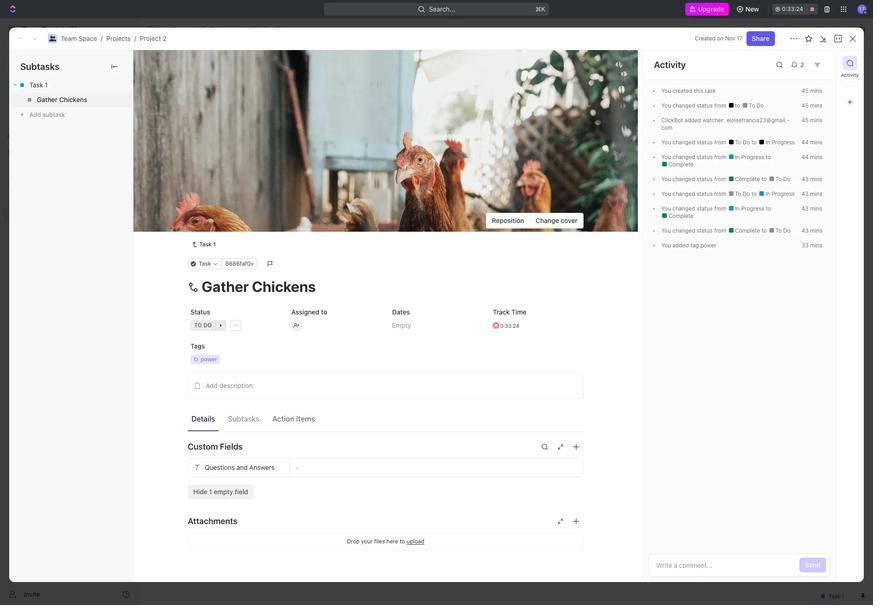 Task type: describe. For each thing, give the bounding box(es) containing it.
0 vertical spatial added
[[685, 117, 701, 124]]

4 from from the top
[[715, 176, 727, 183]]

assigned to
[[291, 308, 327, 316]]

description
[[219, 382, 253, 390]]

4 mins from the top
[[810, 139, 823, 146]]

8686faf0v button
[[222, 259, 257, 270]]

new button
[[733, 2, 765, 17]]

6 mins from the top
[[810, 176, 823, 183]]

assignees
[[384, 108, 411, 115]]

2 you from the top
[[662, 102, 671, 109]]

team space
[[155, 25, 191, 33]]

automations button
[[790, 23, 838, 36]]

gather chickens
[[37, 96, 87, 104]]

3 43 mins from the top
[[802, 205, 823, 212]]

gather
[[37, 96, 58, 104]]

4 status from the top
[[697, 176, 713, 183]]

44 mins for to do
[[802, 139, 823, 146]]

3 from from the top
[[715, 154, 727, 161]]

tt button
[[855, 2, 870, 17]]

change
[[536, 217, 559, 225]]

hide for hide
[[478, 108, 490, 115]]

45 for added watcher:
[[802, 117, 809, 124]]

2 43 from the top
[[802, 191, 809, 198]]

7 mins from the top
[[810, 191, 823, 198]]

invite
[[24, 591, 40, 599]]

watcher:
[[703, 117, 725, 124]]

0 vertical spatial project 2
[[254, 25, 281, 33]]

0 horizontal spatial team space link
[[61, 35, 97, 42]]

2 vertical spatial project
[[160, 55, 201, 70]]

0 vertical spatial projects
[[210, 25, 235, 33]]

2 mins from the top
[[810, 102, 823, 109]]

10 mins from the top
[[810, 242, 823, 249]]

tags power
[[191, 342, 217, 363]]

details button
[[188, 411, 219, 428]]

gather chickens link
[[9, 93, 133, 107]]

upgrade link
[[685, 3, 729, 16]]

team for team space / projects / project 2
[[61, 35, 77, 42]]

tree inside 'sidebar' navigation
[[4, 160, 134, 285]]

add up customize
[[807, 59, 819, 67]]

reposition
[[492, 217, 524, 225]]

0 horizontal spatial project 2 link
[[140, 35, 167, 42]]

favorites
[[7, 134, 32, 140]]

gantt
[[313, 85, 330, 93]]

task inside dropdown button
[[199, 261, 211, 267]]

table link
[[277, 83, 296, 96]]

2 changed status from from the top
[[671, 139, 728, 146]]

custom fields button
[[188, 436, 584, 458]]

automations
[[794, 25, 833, 33]]

action items
[[272, 415, 315, 424]]

assigned
[[291, 308, 320, 316]]

add down dashboards
[[29, 111, 41, 118]]

subtask
[[42, 111, 65, 118]]

1 horizontal spatial add task
[[247, 130, 272, 137]]

2 button
[[787, 58, 810, 72]]

add subtask button
[[9, 107, 133, 122]]

33 mins
[[802, 242, 823, 249]]

3 you from the top
[[662, 139, 671, 146]]

this
[[694, 87, 704, 94]]

1 vertical spatial projects
[[106, 35, 131, 42]]

3 mins from the top
[[810, 117, 823, 124]]

1 changed status from from the top
[[671, 102, 728, 109]]

task
[[705, 87, 716, 94]]

to inside dropdown button
[[194, 322, 202, 329]]

change cover
[[536, 217, 578, 225]]

to do button
[[188, 318, 281, 334]]

home link
[[4, 45, 134, 59]]

dashboards link
[[4, 92, 134, 106]]

45 for changed status from
[[802, 102, 809, 109]]

1 horizontal spatial projects link
[[199, 24, 237, 35]]

custom fields
[[188, 443, 243, 452]]

0 vertical spatial add task button
[[801, 56, 840, 70]]

power inside task sidebar content section
[[701, 242, 717, 249]]

action
[[272, 415, 294, 424]]

⌘k
[[536, 5, 546, 13]]

com
[[662, 117, 790, 131]]

1 changed from the top
[[673, 102, 695, 109]]

upgrade
[[698, 5, 725, 13]]

chickens
[[59, 96, 87, 104]]

5 from from the top
[[715, 191, 727, 198]]

add down calendar "link"
[[247, 130, 258, 137]]

created
[[673, 87, 693, 94]]

0 vertical spatial share
[[763, 25, 780, 33]]

space for team space / projects / project 2
[[79, 35, 97, 42]]

1 status from the top
[[697, 102, 713, 109]]

share button right '17'
[[747, 31, 775, 46]]

7 you from the top
[[662, 205, 671, 212]]

send button
[[800, 558, 826, 573]]

6 from from the top
[[715, 205, 727, 212]]

1 horizontal spatial user group image
[[49, 36, 56, 41]]

here
[[387, 539, 398, 546]]

to inside drop your files here to upload
[[400, 539, 405, 546]]

attachments
[[188, 517, 238, 527]]

empty button
[[390, 318, 483, 334]]

upload
[[407, 539, 425, 546]]

change cover button
[[530, 214, 583, 228]]

user group image inside 'sidebar' navigation
[[9, 180, 16, 186]]

task sidebar navigation tab list
[[840, 56, 861, 110]]

3 status from the top
[[697, 154, 713, 161]]

files
[[374, 539, 385, 546]]

4 changed from the top
[[673, 176, 695, 183]]

8 mins from the top
[[810, 205, 823, 212]]

fields
[[220, 443, 243, 452]]

45 mins for added watcher:
[[802, 117, 823, 124]]

cover
[[561, 217, 578, 225]]

sidebar navigation
[[0, 18, 138, 606]]

add subtask
[[29, 111, 65, 118]]

table
[[279, 85, 296, 93]]

assignees button
[[372, 106, 415, 117]]

1 vertical spatial added
[[673, 242, 689, 249]]

33
[[802, 242, 809, 249]]

you added tag power
[[662, 242, 717, 249]]

0 horizontal spatial projects link
[[106, 35, 131, 42]]

empty
[[214, 488, 233, 496]]

customize button
[[783, 83, 830, 96]]

calendar
[[235, 85, 262, 93]]

home
[[22, 48, 40, 56]]

eloisefrancis23@gmail.
[[727, 117, 790, 124]]

field
[[235, 488, 248, 496]]

1 inside custom fields element
[[209, 488, 212, 496]]

0 horizontal spatial subtasks
[[20, 61, 59, 72]]

board
[[172, 85, 190, 93]]

created
[[695, 35, 716, 42]]

7 changed status from from the top
[[671, 227, 728, 234]]

team for team space
[[155, 25, 171, 33]]

45 mins for changed status from
[[802, 102, 823, 109]]

7 changed from the top
[[673, 227, 695, 234]]

tag
[[691, 242, 699, 249]]

tt
[[859, 6, 865, 12]]

favorites button
[[4, 132, 35, 143]]

your
[[361, 539, 373, 546]]

2 from from the top
[[715, 139, 727, 146]]

details
[[192, 415, 215, 424]]

track time
[[493, 308, 527, 316]]



Task type: vqa. For each thing, say whether or not it's contained in the screenshot.


Task type: locate. For each thing, give the bounding box(es) containing it.
0 vertical spatial power
[[701, 242, 717, 249]]

reposition button
[[487, 214, 530, 228]]

0 vertical spatial hide
[[478, 108, 490, 115]]

1 vertical spatial 0:33:24
[[500, 323, 519, 329]]

0:33:24 up automations
[[782, 6, 804, 12]]

5 mins from the top
[[810, 154, 823, 161]]

projects link
[[199, 24, 237, 35], [106, 35, 131, 42]]

1 horizontal spatial project 2
[[254, 25, 281, 33]]

5 changed status from from the top
[[671, 191, 728, 198]]

–
[[296, 464, 299, 472]]

add task button down calendar "link"
[[236, 128, 275, 139]]

added
[[685, 117, 701, 124], [673, 242, 689, 249]]

gantt link
[[311, 83, 330, 96]]

task 1 link up chickens
[[9, 78, 133, 93]]

0 horizontal spatial 0:33:24
[[500, 323, 519, 329]]

7 from from the top
[[715, 227, 727, 234]]

1 vertical spatial 1 button
[[207, 175, 220, 185]]

user group image down spaces at left
[[9, 180, 16, 186]]

0:33:24 inside dropdown button
[[500, 323, 519, 329]]

1 vertical spatial share
[[752, 35, 770, 42]]

task 1 up task 2
[[186, 160, 204, 168]]

7 status from the top
[[697, 227, 713, 234]]

6 changed from the top
[[673, 205, 695, 212]]

2 44 mins from the top
[[802, 154, 823, 161]]

status
[[191, 308, 210, 316]]

1 43 mins from the top
[[802, 176, 823, 183]]

add task button up customize
[[801, 56, 840, 70]]

2 43 mins from the top
[[802, 191, 823, 198]]

9 mins from the top
[[810, 227, 823, 234]]

from
[[715, 102, 727, 109], [715, 139, 727, 146], [715, 154, 727, 161], [715, 176, 727, 183], [715, 191, 727, 198], [715, 205, 727, 212], [715, 227, 727, 234]]

4 you from the top
[[662, 154, 671, 161]]

8 you from the top
[[662, 227, 671, 234]]

share button down new
[[757, 22, 786, 37]]

0 horizontal spatial activity
[[654, 59, 686, 70]]

power
[[701, 242, 717, 249], [201, 356, 217, 363]]

created on nov 17
[[695, 35, 743, 42]]

add task for the add task button to the bottom
[[186, 192, 213, 200]]

0 vertical spatial 45
[[802, 87, 809, 94]]

1 vertical spatial user group image
[[9, 180, 16, 186]]

45
[[802, 87, 809, 94], [802, 102, 809, 109], [802, 117, 809, 124]]

1 horizontal spatial task 1 link
[[188, 239, 220, 250]]

1 vertical spatial add task button
[[236, 128, 275, 139]]

activity inside task sidebar content section
[[654, 59, 686, 70]]

1 vertical spatial 44 mins
[[802, 154, 823, 161]]

send
[[805, 562, 821, 570]]

subtasks down home
[[20, 61, 59, 72]]

hide inside custom fields element
[[193, 488, 207, 496]]

activity
[[654, 59, 686, 70], [842, 72, 859, 78]]

docs link
[[4, 76, 134, 91]]

1 vertical spatial 45 mins
[[802, 102, 823, 109]]

power inside tags power
[[201, 356, 217, 363]]

1 vertical spatial task 1 link
[[188, 239, 220, 250]]

space up home link
[[79, 35, 97, 42]]

2 45 mins from the top
[[802, 102, 823, 109]]

track
[[493, 308, 510, 316]]

user group image
[[146, 27, 152, 32]]

tree
[[4, 160, 134, 285]]

team right user group icon
[[155, 25, 171, 33]]

44 for to do
[[802, 139, 809, 146]]

task sidebar content section
[[641, 50, 836, 583]]

1 vertical spatial power
[[201, 356, 217, 363]]

4 changed status from from the top
[[671, 176, 728, 183]]

2 horizontal spatial add task
[[807, 59, 835, 67]]

task 1 up dashboards
[[29, 81, 48, 89]]

0 horizontal spatial project 2
[[160, 55, 214, 70]]

on
[[717, 35, 724, 42]]

1 vertical spatial 45
[[802, 102, 809, 109]]

calendar link
[[233, 83, 262, 96]]

0 vertical spatial space
[[172, 25, 191, 33]]

answers
[[249, 464, 275, 472]]

attachments button
[[188, 511, 584, 533]]

1 45 mins from the top
[[802, 87, 823, 94]]

2 inside dropdown button
[[801, 61, 804, 69]]

2 status from the top
[[697, 139, 713, 146]]

0 vertical spatial 44 mins
[[802, 139, 823, 146]]

do
[[757, 102, 764, 109], [743, 139, 750, 146], [784, 176, 791, 183], [743, 191, 750, 198], [180, 218, 188, 225], [784, 227, 791, 234], [204, 322, 212, 329]]

team space / projects / project 2
[[61, 35, 167, 42]]

add task up customize
[[807, 59, 835, 67]]

0 horizontal spatial space
[[79, 35, 97, 42]]

8686faf0v
[[225, 261, 254, 267]]

hide inside hide button
[[478, 108, 490, 115]]

nov
[[725, 35, 736, 42]]

drop your files here to upload
[[347, 539, 425, 546]]

1 vertical spatial add task
[[247, 130, 272, 137]]

and
[[237, 464, 248, 472]]

1 vertical spatial team
[[61, 35, 77, 42]]

0 vertical spatial add task
[[807, 59, 835, 67]]

0 horizontal spatial user group image
[[9, 180, 16, 186]]

0 vertical spatial task 1
[[29, 81, 48, 89]]

2 vertical spatial add task button
[[181, 191, 216, 202]]

tags
[[191, 342, 205, 350]]

1 horizontal spatial hide
[[478, 108, 490, 115]]

power button
[[188, 352, 281, 368]]

3 45 from the top
[[802, 117, 809, 124]]

dashboards
[[22, 95, 58, 103]]

inbox link
[[4, 60, 134, 75]]

projects
[[210, 25, 235, 33], [106, 35, 131, 42]]

0 horizontal spatial projects
[[106, 35, 131, 42]]

activity inside 'task sidebar navigation' 'tab list'
[[842, 72, 859, 78]]

status
[[697, 102, 713, 109], [697, 139, 713, 146], [697, 154, 713, 161], [697, 176, 713, 183], [697, 191, 713, 198], [697, 205, 713, 212], [697, 227, 713, 234]]

to do
[[748, 102, 764, 109], [734, 139, 752, 146], [774, 176, 791, 183], [734, 191, 752, 198], [171, 218, 188, 225], [774, 227, 791, 234], [194, 322, 212, 329]]

0 vertical spatial 1 button
[[206, 159, 219, 169]]

items
[[296, 415, 315, 424]]

to do inside dropdown button
[[194, 322, 212, 329]]

board link
[[170, 83, 190, 96]]

2 vertical spatial 45 mins
[[802, 117, 823, 124]]

0 vertical spatial 44
[[802, 139, 809, 146]]

0:33:24 for 0:33:24 button
[[782, 6, 804, 12]]

1 horizontal spatial 0:33:24
[[782, 6, 804, 12]]

subtasks inside button
[[228, 415, 260, 424]]

project 2 link
[[242, 24, 284, 35], [140, 35, 167, 42]]

2 vertical spatial add task
[[186, 192, 213, 200]]

0:33:24 for 0:33:24 dropdown button
[[500, 323, 519, 329]]

custom fields element
[[188, 458, 584, 500]]

0 horizontal spatial add task
[[186, 192, 213, 200]]

1 vertical spatial space
[[79, 35, 97, 42]]

3 45 mins from the top
[[802, 117, 823, 124]]

5 you from the top
[[662, 176, 671, 183]]

0:33:24 inside button
[[782, 6, 804, 12]]

add task for topmost the add task button
[[807, 59, 835, 67]]

hide 1 empty field
[[193, 488, 248, 496]]

0 vertical spatial 45 mins
[[802, 87, 823, 94]]

added left tag
[[673, 242, 689, 249]]

5 changed from the top
[[673, 191, 695, 198]]

43 mins
[[802, 176, 823, 183], [802, 191, 823, 198], [802, 205, 823, 212], [802, 227, 823, 234]]

added right clickbot
[[685, 117, 701, 124]]

2 vertical spatial 45
[[802, 117, 809, 124]]

team up home link
[[61, 35, 77, 42]]

0 horizontal spatial hide
[[193, 488, 207, 496]]

0 vertical spatial activity
[[654, 59, 686, 70]]

1 horizontal spatial projects
[[210, 25, 235, 33]]

add task button
[[801, 56, 840, 70], [236, 128, 275, 139], [181, 191, 216, 202]]

1 horizontal spatial project 2 link
[[242, 24, 284, 35]]

1 horizontal spatial power
[[701, 242, 717, 249]]

drop
[[347, 539, 360, 546]]

space right user group icon
[[172, 25, 191, 33]]

1 vertical spatial subtasks
[[228, 415, 260, 424]]

1 horizontal spatial space
[[172, 25, 191, 33]]

9 you from the top
[[662, 242, 671, 249]]

space for team space
[[172, 25, 191, 33]]

custom
[[188, 443, 218, 452]]

0 vertical spatial team
[[155, 25, 171, 33]]

1 44 from the top
[[802, 139, 809, 146]]

add task
[[807, 59, 835, 67], [247, 130, 272, 137], [186, 192, 213, 200]]

hide
[[478, 108, 490, 115], [193, 488, 207, 496]]

empty
[[392, 322, 411, 330]]

2 vertical spatial task 1
[[200, 241, 216, 248]]

subtasks button
[[224, 411, 263, 428]]

4 43 from the top
[[802, 227, 809, 234]]

5 status from the top
[[697, 191, 713, 198]]

subtasks up fields at the left of the page
[[228, 415, 260, 424]]

project 2
[[254, 25, 281, 33], [160, 55, 214, 70]]

task 1 link
[[9, 78, 133, 93], [188, 239, 220, 250]]

task 1 link up the task dropdown button
[[188, 239, 220, 250]]

add task down task 2
[[186, 192, 213, 200]]

do inside dropdown button
[[204, 322, 212, 329]]

0 horizontal spatial add task button
[[181, 191, 216, 202]]

task 1 up the task dropdown button
[[200, 241, 216, 248]]

Edit task name text field
[[188, 278, 584, 296]]

search...
[[429, 5, 455, 13]]

1 horizontal spatial add task button
[[236, 128, 275, 139]]

1 vertical spatial project 2
[[160, 55, 214, 70]]

power right tag
[[701, 242, 717, 249]]

1 mins from the top
[[810, 87, 823, 94]]

44
[[802, 139, 809, 146], [802, 154, 809, 161]]

1 button for 1
[[206, 159, 219, 169]]

2 changed from the top
[[673, 139, 695, 146]]

1 vertical spatial activity
[[842, 72, 859, 78]]

task 2
[[186, 176, 205, 184]]

new
[[746, 5, 759, 13]]

1 horizontal spatial subtasks
[[228, 415, 260, 424]]

Search tasks... text field
[[759, 105, 851, 118]]

add task button down task 2
[[181, 191, 216, 202]]

1 vertical spatial 44
[[802, 154, 809, 161]]

1 horizontal spatial activity
[[842, 72, 859, 78]]

inbox
[[22, 64, 38, 71]]

1 43 from the top
[[802, 176, 809, 183]]

1 horizontal spatial team
[[155, 25, 171, 33]]

upload button
[[407, 539, 425, 546]]

project
[[254, 25, 276, 33], [140, 35, 161, 42], [160, 55, 201, 70]]

44 mins for in progress
[[802, 154, 823, 161]]

eloisefrancis23@gmail. com
[[662, 117, 790, 131]]

1 you from the top
[[662, 87, 671, 94]]

spaces
[[7, 149, 27, 156]]

list link
[[205, 83, 218, 96]]

hide for hide 1 empty field
[[193, 488, 207, 496]]

1 vertical spatial task 1
[[186, 160, 204, 168]]

power down tags
[[201, 356, 217, 363]]

share right '17'
[[752, 35, 770, 42]]

1 44 mins from the top
[[802, 139, 823, 146]]

task button
[[188, 259, 222, 270]]

0 vertical spatial user group image
[[49, 36, 56, 41]]

1 vertical spatial hide
[[193, 488, 207, 496]]

6 you from the top
[[662, 191, 671, 198]]

add down task 2
[[186, 192, 197, 200]]

0 horizontal spatial team
[[61, 35, 77, 42]]

1 horizontal spatial team space link
[[143, 24, 193, 35]]

3 changed status from from the top
[[671, 154, 728, 161]]

1 button for 2
[[207, 175, 220, 185]]

6 changed status from from the top
[[671, 205, 728, 212]]

– button
[[290, 459, 583, 477]]

0 vertical spatial subtasks
[[20, 61, 59, 72]]

3 43 from the top
[[802, 205, 809, 212]]

3 changed from the top
[[673, 154, 695, 161]]

2 44 from the top
[[802, 154, 809, 161]]

1 45 from the top
[[802, 87, 809, 94]]

2 45 from the top
[[802, 102, 809, 109]]

1
[[45, 81, 48, 89], [201, 160, 204, 168], [215, 160, 218, 167], [216, 176, 218, 183], [213, 241, 216, 248], [209, 488, 212, 496]]

add description
[[206, 382, 253, 390]]

1 from from the top
[[715, 102, 727, 109]]

share down new button
[[763, 25, 780, 33]]

2 horizontal spatial add task button
[[801, 56, 840, 70]]

6 status from the top
[[697, 205, 713, 212]]

add task down calendar
[[247, 130, 272, 137]]

0:33:24 down track time on the bottom right of the page
[[500, 323, 519, 329]]

you
[[662, 87, 671, 94], [662, 102, 671, 109], [662, 139, 671, 146], [662, 154, 671, 161], [662, 176, 671, 183], [662, 191, 671, 198], [662, 205, 671, 212], [662, 227, 671, 234], [662, 242, 671, 249]]

user group image up home link
[[49, 36, 56, 41]]

task 1
[[29, 81, 48, 89], [186, 160, 204, 168], [200, 241, 216, 248]]

0 horizontal spatial power
[[201, 356, 217, 363]]

team space link
[[143, 24, 193, 35], [61, 35, 97, 42]]

user group image
[[49, 36, 56, 41], [9, 180, 16, 186]]

0 horizontal spatial task 1 link
[[9, 78, 133, 93]]

4 43 mins from the top
[[802, 227, 823, 234]]

0:33:24 button
[[773, 4, 818, 15]]

0 vertical spatial task 1 link
[[9, 78, 133, 93]]

add left description on the bottom
[[206, 382, 218, 390]]

45 mins
[[802, 87, 823, 94], [802, 102, 823, 109], [802, 117, 823, 124]]

action items button
[[269, 411, 319, 428]]

add description button
[[191, 379, 581, 394]]

0 vertical spatial 0:33:24
[[782, 6, 804, 12]]

44 for in progress
[[802, 154, 809, 161]]

change cover button
[[530, 214, 583, 228]]

0 vertical spatial project
[[254, 25, 276, 33]]

1 button
[[206, 159, 219, 169], [207, 175, 220, 185]]

1 vertical spatial project
[[140, 35, 161, 42]]



